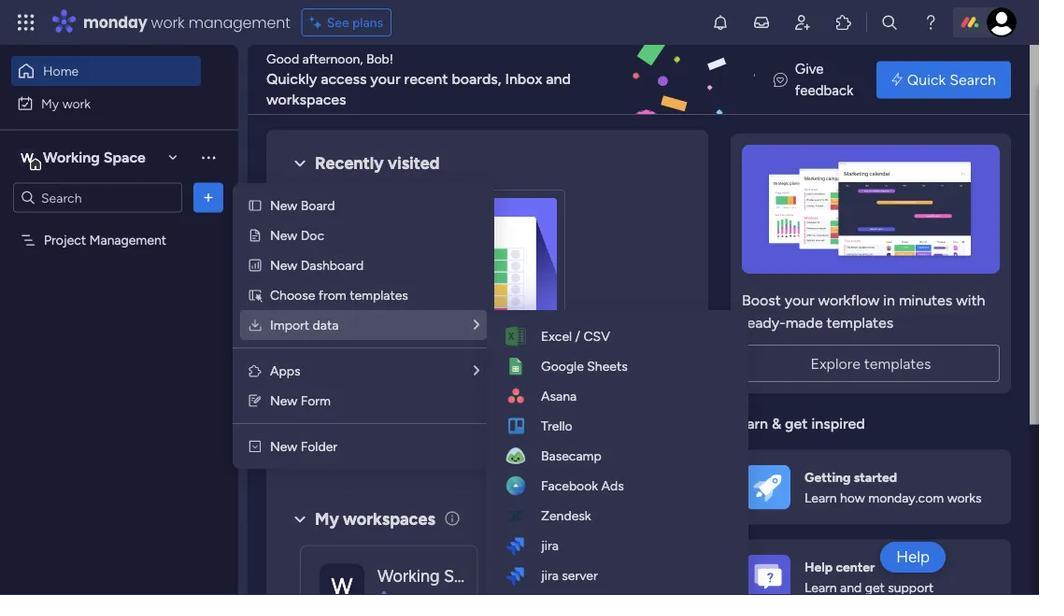 Task type: locate. For each thing, give the bounding box(es) containing it.
project right public board image
[[339, 343, 390, 360]]

ready-
[[742, 314, 786, 331]]

option
[[0, 223, 238, 227]]

help
[[897, 548, 930, 567], [805, 559, 833, 575]]

0 horizontal spatial management
[[189, 12, 291, 33]]

0 vertical spatial management
[[89, 232, 167, 248]]

project management down search in workspace field
[[44, 232, 167, 248]]

new for new doc
[[270, 228, 298, 244]]

1 horizontal spatial work
[[151, 12, 185, 33]]

templates inside menu
[[350, 288, 409, 303]]

0 vertical spatial templates
[[350, 288, 409, 303]]

0 vertical spatial space
[[104, 149, 146, 166]]

working down my workspaces
[[378, 566, 440, 586]]

1 horizontal spatial help
[[897, 548, 930, 567]]

menu
[[233, 183, 495, 469]]

workspaces
[[267, 91, 347, 108], [343, 509, 436, 530]]

help image
[[922, 13, 941, 32]]

work for monday
[[151, 12, 185, 33]]

works
[[948, 491, 982, 507]]

list arrow image
[[474, 364, 480, 378]]

2 vertical spatial working
[[378, 566, 440, 586]]

apps image
[[248, 364, 263, 379]]

1 vertical spatial working
[[459, 373, 508, 389]]

access
[[321, 70, 367, 88]]

new folder image
[[248, 440, 263, 454]]

help center
[[805, 559, 876, 575]]

1 horizontal spatial space
[[444, 566, 491, 586]]

0 horizontal spatial project
[[44, 232, 86, 248]]

new right form image
[[270, 393, 298, 409]]

workspace image
[[320, 564, 365, 596]]

1 vertical spatial your
[[785, 291, 815, 309]]

1 vertical spatial templates
[[827, 314, 894, 331]]

service icon image
[[248, 228, 263, 243]]

working
[[43, 149, 100, 166], [459, 373, 508, 389], [378, 566, 440, 586]]

1 vertical spatial project
[[339, 343, 390, 360]]

doc
[[301, 228, 325, 244]]

management left >
[[367, 373, 445, 389]]

apps image
[[835, 13, 854, 32]]

jira
[[541, 538, 559, 554], [541, 568, 559, 584]]

project management list box
[[0, 221, 238, 509]]

your inside boost your workflow in minutes with ready-made templates
[[785, 291, 815, 309]]

0 horizontal spatial your
[[371, 70, 401, 88]]

your down bob!
[[371, 70, 401, 88]]

my work
[[41, 95, 91, 111]]

0 vertical spatial learn
[[731, 415, 769, 433]]

started
[[854, 469, 898, 485]]

working space inside button
[[378, 566, 491, 586]]

feedback
[[796, 82, 854, 99]]

0 horizontal spatial work
[[62, 95, 91, 111]]

recently
[[315, 153, 384, 173]]

1 vertical spatial project management
[[339, 343, 484, 360]]

1 vertical spatial workspaces
[[343, 509, 436, 530]]

1 horizontal spatial management
[[367, 373, 445, 389]]

project management
[[44, 232, 167, 248], [339, 343, 484, 360]]

0 vertical spatial my
[[41, 95, 59, 111]]

5 new from the top
[[270, 439, 298, 455]]

management
[[189, 12, 291, 33], [367, 373, 445, 389]]

new for new folder
[[270, 439, 298, 455]]

import data
[[270, 317, 339, 333]]

working space up search in workspace field
[[43, 149, 146, 166]]

templates right 'explore'
[[865, 355, 932, 373]]

1 vertical spatial jira
[[541, 568, 559, 584]]

project down search in workspace field
[[44, 232, 86, 248]]

0 vertical spatial project
[[44, 232, 86, 248]]

0 vertical spatial working
[[43, 149, 100, 166]]

1 new from the top
[[270, 198, 298, 214]]

new right the service icon
[[270, 228, 298, 244]]

templates down workflow
[[827, 314, 894, 331]]

quickly
[[267, 70, 317, 88]]

close recently visited image
[[289, 152, 311, 175]]

1 jira from the top
[[541, 538, 559, 554]]

work management > working space
[[336, 373, 548, 389]]

see plans button
[[302, 8, 392, 36]]

1 vertical spatial my
[[315, 509, 339, 530]]

working right workspace image
[[43, 149, 100, 166]]

update
[[315, 446, 372, 466]]

working space down my workspaces
[[378, 566, 491, 586]]

choose
[[270, 288, 315, 303]]

your inside good afternoon, bob! quickly access your recent boards, inbox and workspaces
[[371, 70, 401, 88]]

learn inside getting started learn how monday.com works
[[805, 491, 837, 507]]

v2 bolt switch image
[[892, 70, 903, 90]]

search everything image
[[881, 13, 900, 32]]

0 vertical spatial your
[[371, 70, 401, 88]]

see plans
[[327, 14, 384, 30]]

inspired
[[812, 415, 866, 433]]

management up good
[[189, 12, 291, 33]]

management inside list box
[[89, 232, 167, 248]]

0 horizontal spatial working
[[43, 149, 100, 166]]

new doc
[[270, 228, 325, 244]]

help inside 'element'
[[805, 559, 833, 575]]

working right >
[[459, 373, 508, 389]]

project management up work management > working space
[[339, 343, 484, 360]]

0 horizontal spatial project management
[[44, 232, 167, 248]]

component image
[[312, 371, 329, 388]]

google
[[541, 359, 584, 375]]

1 horizontal spatial working space
[[378, 566, 491, 586]]

help right the center
[[897, 548, 930, 567]]

1 vertical spatial space
[[511, 373, 548, 389]]

2 jira from the top
[[541, 568, 559, 584]]

1 horizontal spatial management
[[393, 343, 484, 360]]

home
[[43, 63, 79, 79]]

recent
[[404, 70, 448, 88]]

learn
[[731, 415, 769, 433], [805, 491, 837, 507]]

learn down getting
[[805, 491, 837, 507]]

excel
[[541, 329, 572, 345]]

my inside button
[[41, 95, 59, 111]]

project management inside list box
[[44, 232, 167, 248]]

new
[[270, 198, 298, 214], [270, 228, 298, 244], [270, 258, 298, 274], [270, 393, 298, 409], [270, 439, 298, 455]]

getting
[[805, 469, 851, 485]]

menu containing new board
[[233, 183, 495, 469]]

1 horizontal spatial your
[[785, 291, 815, 309]]

new for new dashboard
[[270, 258, 298, 274]]

select product image
[[17, 13, 36, 32]]

recently visited
[[315, 153, 440, 173]]

trello
[[541, 418, 573, 434]]

1 horizontal spatial project management
[[339, 343, 484, 360]]

form
[[301, 393, 331, 409]]

2 horizontal spatial space
[[511, 373, 548, 389]]

my down home
[[41, 95, 59, 111]]

your up made
[[785, 291, 815, 309]]

new right new dashboard image
[[270, 258, 298, 274]]

management
[[89, 232, 167, 248], [393, 343, 484, 360]]

quick
[[908, 71, 947, 89]]

0 vertical spatial working space
[[43, 149, 146, 166]]

0 vertical spatial work
[[151, 12, 185, 33]]

give
[[796, 61, 824, 78]]

new for new form
[[270, 393, 298, 409]]

management up work management > working space
[[393, 343, 484, 360]]

management down search in workspace field
[[89, 232, 167, 248]]

v2 user feedback image
[[774, 69, 788, 90]]

0 vertical spatial jira
[[541, 538, 559, 554]]

1 horizontal spatial project
[[339, 343, 390, 360]]

quick search
[[908, 71, 997, 89]]

jira for jira server
[[541, 568, 559, 584]]

work right monday
[[151, 12, 185, 33]]

monday
[[83, 12, 147, 33]]

0 horizontal spatial my
[[41, 95, 59, 111]]

0 horizontal spatial working space
[[43, 149, 146, 166]]

0 vertical spatial project management
[[44, 232, 167, 248]]

work down home
[[62, 95, 91, 111]]

explore
[[811, 355, 861, 373]]

1 horizontal spatial learn
[[805, 491, 837, 507]]

your
[[371, 70, 401, 88], [785, 291, 815, 309]]

google sheets
[[541, 359, 628, 375]]

4 new from the top
[[270, 393, 298, 409]]

my work button
[[11, 88, 201, 118]]

0 horizontal spatial help
[[805, 559, 833, 575]]

templates inside boost your workflow in minutes with ready-made templates
[[827, 314, 894, 331]]

templates inside button
[[865, 355, 932, 373]]

new right new folder icon
[[270, 439, 298, 455]]

0 horizontal spatial space
[[104, 149, 146, 166]]

2 horizontal spatial work
[[336, 373, 364, 389]]

1 vertical spatial working space
[[378, 566, 491, 586]]

work
[[151, 12, 185, 33], [62, 95, 91, 111], [336, 373, 364, 389]]

templates image image
[[748, 145, 995, 274]]

plans
[[353, 14, 384, 30]]

0 horizontal spatial management
[[89, 232, 167, 248]]

0
[[485, 448, 493, 464]]

workspaces down quickly
[[267, 91, 347, 108]]

workspace selection element
[[18, 146, 149, 171]]

help for help
[[897, 548, 930, 567]]

my right "close my workspaces" icon
[[315, 509, 339, 530]]

work right component "icon"
[[336, 373, 364, 389]]

jira for jira
[[541, 538, 559, 554]]

1 horizontal spatial my
[[315, 509, 339, 530]]

update feed (inbox)
[[315, 446, 471, 466]]

data
[[313, 317, 339, 333]]

1 vertical spatial learn
[[805, 491, 837, 507]]

templates right from
[[350, 288, 409, 303]]

1 vertical spatial work
[[62, 95, 91, 111]]

1 horizontal spatial working
[[378, 566, 440, 586]]

workspaces inside good afternoon, bob! quickly access your recent boards, inbox and workspaces
[[267, 91, 347, 108]]

help left the center
[[805, 559, 833, 575]]

work inside button
[[62, 95, 91, 111]]

new form
[[270, 393, 331, 409]]

dashboard
[[301, 258, 364, 274]]

monday.com
[[869, 491, 945, 507]]

project
[[44, 232, 86, 248], [339, 343, 390, 360]]

project inside project management list box
[[44, 232, 86, 248]]

jira down zendesk
[[541, 538, 559, 554]]

folder
[[301, 439, 338, 455]]

jira left the server
[[541, 568, 559, 584]]

2 vertical spatial space
[[444, 566, 491, 586]]

boards,
[[452, 70, 502, 88]]

new right new board image
[[270, 198, 298, 214]]

&
[[772, 415, 782, 433]]

workspaces up working space button
[[343, 509, 436, 530]]

2 vertical spatial templates
[[865, 355, 932, 373]]

2 new from the top
[[270, 228, 298, 244]]

working space
[[43, 149, 146, 166], [378, 566, 491, 586]]

working space button
[[300, 546, 514, 596]]

bob!
[[366, 51, 394, 67]]

templates
[[350, 288, 409, 303], [827, 314, 894, 331], [865, 355, 932, 373]]

new dashboard image
[[248, 258, 263, 273]]

afternoon,
[[303, 51, 363, 67]]

help inside "button"
[[897, 548, 930, 567]]

3 new from the top
[[270, 258, 298, 274]]

0 vertical spatial workspaces
[[267, 91, 347, 108]]

learn left &
[[731, 415, 769, 433]]



Task type: describe. For each thing, give the bounding box(es) containing it.
server
[[562, 568, 598, 584]]

import data image
[[248, 318, 263, 333]]

my workspaces
[[315, 509, 436, 530]]

invite members image
[[794, 13, 813, 32]]

new folder
[[270, 439, 338, 455]]

inbox
[[505, 70, 543, 88]]

see
[[327, 14, 349, 30]]

learn & get inspired
[[731, 415, 866, 433]]

and
[[546, 70, 571, 88]]

new for new board
[[270, 198, 298, 214]]

options image
[[199, 188, 218, 207]]

work for my
[[62, 95, 91, 111]]

center
[[836, 559, 876, 575]]

open update feed (inbox) image
[[289, 445, 311, 468]]

asana
[[541, 389, 577, 404]]

sheets
[[588, 359, 628, 375]]

new board image
[[248, 198, 263, 213]]

my for my work
[[41, 95, 59, 111]]

explore templates button
[[742, 345, 1001, 382]]

1 vertical spatial management
[[367, 373, 445, 389]]

Search in workspace field
[[39, 187, 156, 209]]

working inside workspace selection element
[[43, 149, 100, 166]]

/
[[576, 329, 581, 345]]

help for help center
[[805, 559, 833, 575]]

quick search button
[[877, 61, 1012, 99]]

2 horizontal spatial working
[[459, 373, 508, 389]]

working inside button
[[378, 566, 440, 586]]

boost your workflow in minutes with ready-made templates
[[742, 291, 986, 331]]

basecamp
[[541, 448, 602, 464]]

0 vertical spatial management
[[189, 12, 291, 33]]

monday work management
[[83, 12, 291, 33]]

public board image
[[312, 341, 333, 362]]

workspace image
[[18, 147, 36, 168]]

zendesk
[[541, 508, 592, 524]]

facebook
[[541, 478, 599, 494]]

good
[[267, 51, 299, 67]]

search
[[950, 71, 997, 89]]

good afternoon, bob! quickly access your recent boards, inbox and workspaces
[[267, 51, 571, 108]]

workflow
[[819, 291, 880, 309]]

visited
[[388, 153, 440, 173]]

1 vertical spatial management
[[393, 343, 484, 360]]

getting started element
[[731, 450, 1012, 525]]

get
[[786, 415, 808, 433]]

boost
[[742, 291, 782, 309]]

(inbox)
[[415, 446, 471, 466]]

space inside working space button
[[444, 566, 491, 586]]

excel / csv
[[541, 329, 611, 345]]

give feedback
[[796, 61, 854, 99]]

facebook ads
[[541, 478, 624, 494]]

from
[[319, 288, 347, 303]]

choose from templates
[[270, 288, 409, 303]]

new board
[[270, 198, 335, 214]]

w
[[21, 150, 33, 166]]

>
[[448, 373, 456, 389]]

in
[[884, 291, 896, 309]]

working space inside workspace selection element
[[43, 149, 146, 166]]

2 vertical spatial work
[[336, 373, 364, 389]]

bob builder image
[[987, 7, 1017, 37]]

space inside workspace selection element
[[104, 149, 146, 166]]

list arrow image
[[474, 318, 480, 332]]

new dashboard
[[270, 258, 364, 274]]

add to favorites image
[[529, 342, 548, 360]]

jira server
[[541, 568, 598, 584]]

board
[[301, 198, 335, 214]]

form image
[[248, 394, 263, 409]]

import
[[270, 317, 310, 333]]

notifications image
[[712, 13, 730, 32]]

getting started learn how monday.com works
[[805, 469, 982, 507]]

with
[[957, 291, 986, 309]]

0 horizontal spatial learn
[[731, 415, 769, 433]]

minutes
[[899, 291, 953, 309]]

help button
[[881, 542, 946, 573]]

apps
[[270, 363, 301, 379]]

help center element
[[731, 540, 1012, 596]]

my for my workspaces
[[315, 509, 339, 530]]

inbox image
[[753, 13, 771, 32]]

made
[[786, 314, 823, 331]]

csv
[[584, 329, 611, 345]]

explore templates
[[811, 355, 932, 373]]

ads
[[602, 478, 624, 494]]

workspace options image
[[199, 148, 218, 167]]

home button
[[11, 56, 201, 86]]

close my workspaces image
[[289, 508, 311, 531]]

choose from templates image
[[248, 288, 263, 303]]

how
[[841, 491, 866, 507]]

feed
[[376, 446, 411, 466]]



Task type: vqa. For each thing, say whether or not it's contained in the screenshot.
"Save as new view"
no



